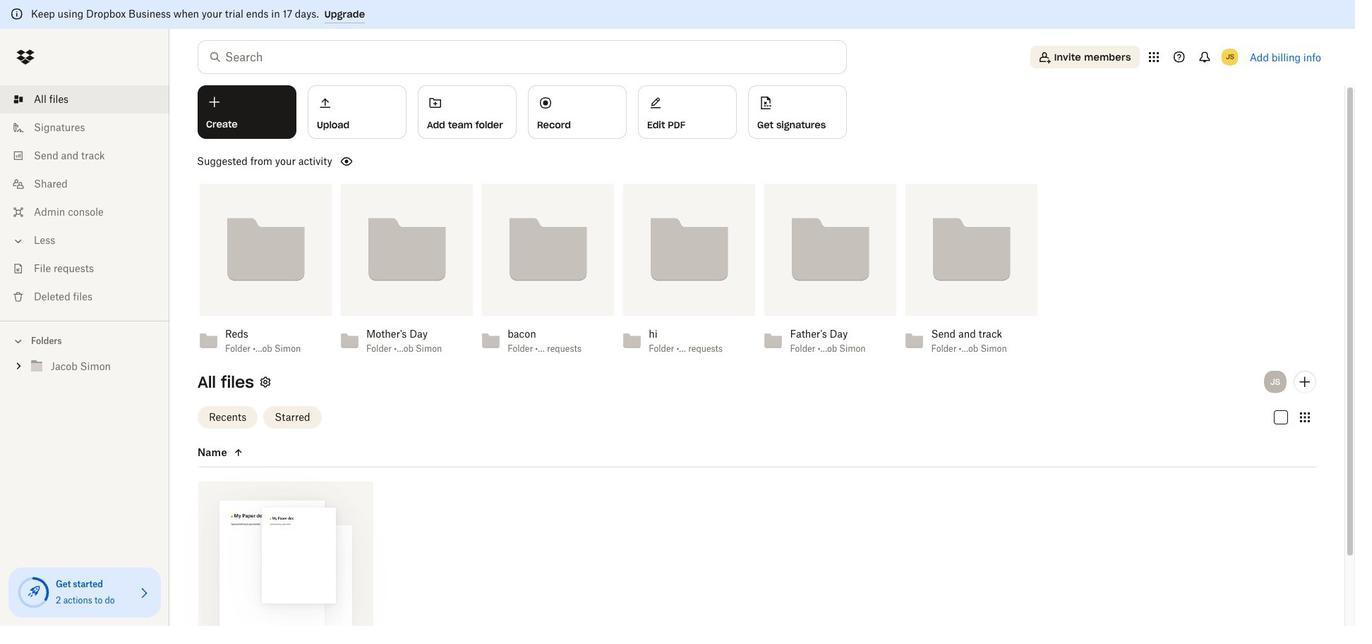 Task type: describe. For each thing, give the bounding box(es) containing it.
folder settings image
[[257, 374, 274, 391]]

Search in folder "Dropbox" text field
[[225, 49, 817, 66]]

dropbox image
[[11, 43, 40, 71]]

add team members image
[[1297, 374, 1314, 391]]



Task type: locate. For each thing, give the bounding box(es) containing it.
alert
[[0, 0, 1355, 29]]

less image
[[11, 234, 25, 248]]

list
[[0, 77, 169, 321]]

list item
[[0, 85, 169, 114]]

team member folder, jacob simon row
[[198, 482, 374, 627]]



Task type: vqa. For each thing, say whether or not it's contained in the screenshot.
Folder settings image
yes



